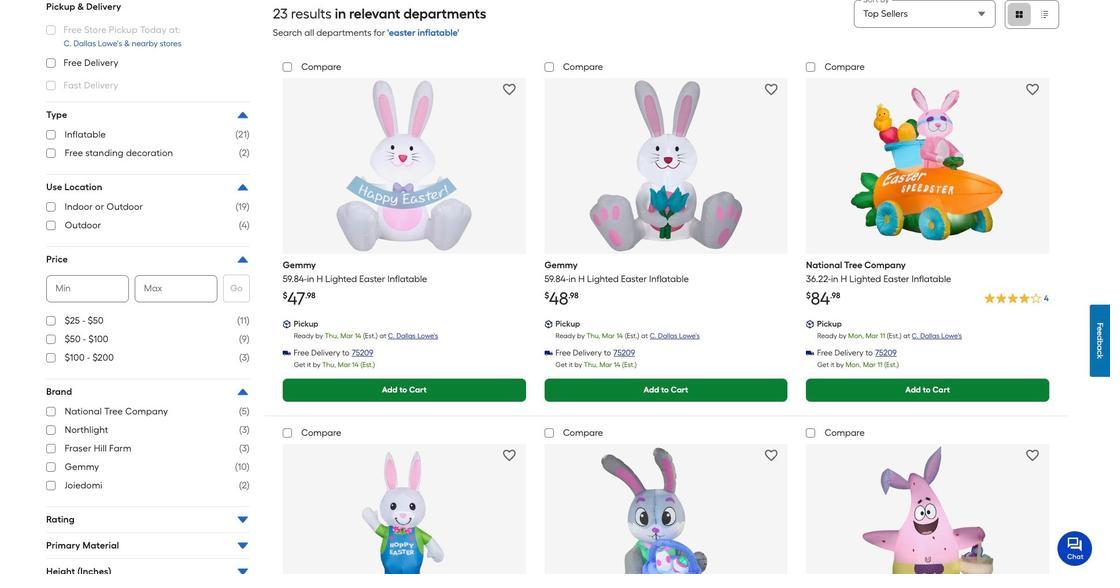 Task type: locate. For each thing, give the bounding box(es) containing it.
triangle down image
[[236, 513, 250, 527], [236, 565, 250, 574]]

actual price $84.98 element
[[806, 289, 841, 309]]

truck filled image down actual price $84.98 element
[[806, 349, 815, 357]]

truck filled image down actual price $48.98 element on the bottom
[[545, 349, 553, 357]]

1 truck filled image from the left
[[545, 349, 553, 357]]

0 horizontal spatial truck filled image
[[545, 349, 553, 357]]

59.84-in h lighted easter inflatable image
[[318, 79, 491, 253]]

pickup image for truck filled icon
[[283, 320, 291, 329]]

0 vertical spatial triangle up image
[[236, 180, 250, 194]]

4 stars image
[[983, 291, 1050, 309]]

truck filled image
[[283, 349, 291, 357]]

2 pickup image from the left
[[545, 320, 553, 329]]

1 pickup image from the left
[[283, 320, 291, 329]]

pickup image down actual price $47.98 element at the left bottom of the page
[[283, 320, 291, 329]]

0 vertical spatial triangle down image
[[236, 513, 250, 527]]

heart outline image
[[1027, 83, 1039, 96], [765, 449, 778, 462], [1027, 449, 1039, 462]]

triangle down image down triangle down icon at left bottom
[[236, 565, 250, 574]]

triangle down image up triangle down icon at left bottom
[[236, 513, 250, 527]]

triangle down image
[[236, 539, 250, 553]]

2 triangle up image from the top
[[236, 253, 250, 267]]

0 vertical spatial triangle up image
[[236, 108, 250, 122]]

heart outline image for 24.8-in h lighted easter inflatable image
[[503, 449, 516, 462]]

2 triangle up image from the top
[[236, 385, 250, 399]]

2 horizontal spatial pickup image
[[806, 320, 815, 329]]

pickup image down actual price $84.98 element
[[806, 320, 815, 329]]

truck filled image
[[545, 349, 553, 357], [806, 349, 815, 357]]

pickup image for second truck filled image from the left
[[806, 320, 815, 329]]

1 vertical spatial triangle up image
[[236, 253, 250, 267]]

1 vertical spatial triangle down image
[[236, 565, 250, 574]]

pickup image down actual price $48.98 element on the bottom
[[545, 320, 553, 329]]

triangle up image
[[236, 108, 250, 122], [236, 253, 250, 267]]

heart outline image
[[503, 83, 516, 96], [765, 83, 778, 96], [503, 449, 516, 462]]

0 horizontal spatial pickup image
[[283, 320, 291, 329]]

pickup image
[[283, 320, 291, 329], [545, 320, 553, 329], [806, 320, 815, 329]]

1 horizontal spatial truck filled image
[[806, 349, 815, 357]]

3 pickup image from the left
[[806, 320, 815, 329]]

1 triangle down image from the top
[[236, 513, 250, 527]]

1 vertical spatial triangle up image
[[236, 385, 250, 399]]

1 horizontal spatial pickup image
[[545, 320, 553, 329]]

triangle up image
[[236, 180, 250, 194], [236, 385, 250, 399]]

36.22-in h lighted easter inflatable image
[[841, 79, 1015, 253]]

2 truck filled image from the left
[[806, 349, 815, 357]]



Task type: vqa. For each thing, say whether or not it's contained in the screenshot.
4 Stars image
yes



Task type: describe. For each thing, give the bounding box(es) containing it.
list view image
[[1041, 10, 1050, 19]]

2 triangle down image from the top
[[236, 565, 250, 574]]

pickup image for 1st truck filled image from left
[[545, 320, 553, 329]]

chat invite button image
[[1058, 531, 1093, 566]]

actual price $48.98 element
[[545, 289, 579, 309]]

grid view filled image
[[1015, 10, 1024, 19]]

heart outline image for "59.84-in h lighted easter inflatable" image
[[503, 83, 516, 96]]

24.8-in h lighted easter inflatable image
[[318, 445, 491, 574]]

1 triangle up image from the top
[[236, 108, 250, 122]]

1 triangle up image from the top
[[236, 180, 250, 194]]

actual price $47.98 element
[[283, 289, 316, 309]]



